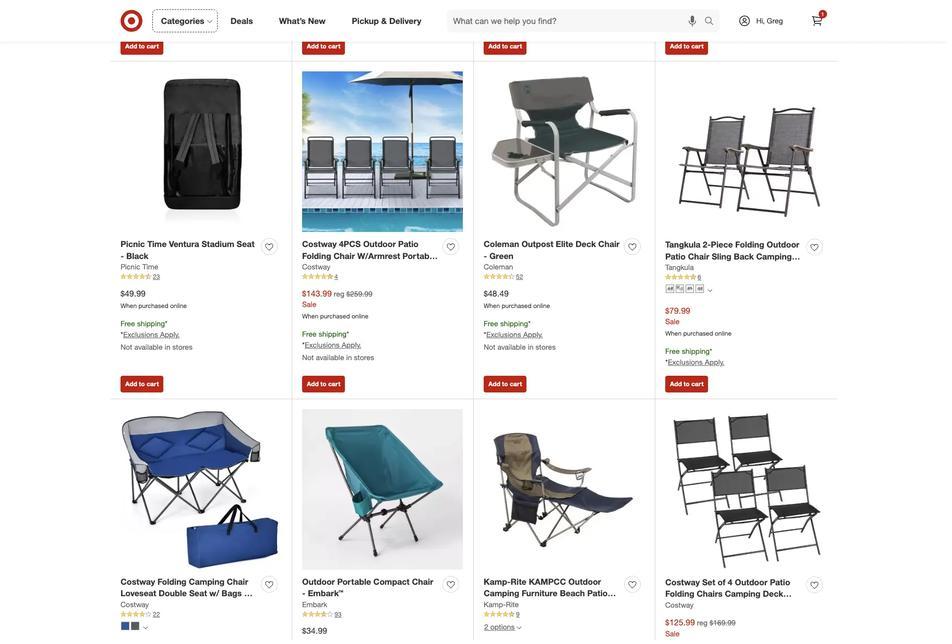 Task type: locate. For each thing, give the bounding box(es) containing it.
1 vertical spatial coleman
[[484, 263, 513, 272]]

0 vertical spatial reg
[[334, 289, 344, 298]]

& right bags
[[244, 589, 250, 599]]

coleman link
[[484, 262, 513, 273]]

0 horizontal spatial garden
[[364, 263, 393, 273]]

2 horizontal spatial -
[[484, 251, 487, 261]]

- left "green" on the right
[[484, 251, 487, 261]]

online down 52 link
[[533, 302, 550, 310]]

sale down $79.99
[[665, 317, 680, 326]]

2 horizontal spatial &
[[742, 263, 748, 274]]

$49.99 when purchased online
[[121, 288, 187, 310]]

purchased down $49.99
[[139, 302, 168, 310]]

exclusions apply.
[[123, 3, 180, 12]]

coleman outpost elite deck chair - green image
[[484, 72, 644, 232], [484, 72, 644, 232]]

portable right w/armrest
[[402, 251, 436, 261]]

costway 4pcs outdoor patio folding chair w/armrest portable camping lawn garden link
[[302, 238, 438, 273]]

1 picnic from the top
[[121, 239, 145, 249]]

1 vertical spatial sale
[[665, 317, 680, 326]]

0 vertical spatial time
[[147, 239, 167, 249]]

in
[[709, 9, 715, 18], [165, 343, 170, 352], [528, 343, 533, 352], [346, 353, 352, 362]]

picnic up black
[[121, 239, 145, 249]]

outpost
[[521, 239, 553, 249]]

costway inside the costway set of 4 outdoor patio folding chairs camping deck garden pool beach furniture
[[665, 577, 700, 588]]

not for costway 4pcs outdoor patio folding chair w/armrest portable camping lawn garden
[[302, 353, 314, 362]]

reg inside $143.99 reg $259.99 sale when purchased online
[[334, 289, 344, 298]]

0 horizontal spatial seat
[[189, 589, 207, 599]]

2 horizontal spatial free shipping * * exclusions apply. not available in stores
[[484, 319, 556, 352]]

costway link up $125.99 on the right bottom of the page
[[665, 601, 694, 611]]

free for coleman outpost elite deck chair - green
[[484, 319, 498, 328]]

deck up 'furniture'
[[763, 589, 783, 600]]

2 horizontal spatial patio
[[770, 577, 790, 588]]

outdoor up w/armrest
[[363, 239, 396, 249]]

purchased inside the $48.49 when purchased online
[[502, 302, 531, 310]]

picnic time link
[[121, 262, 158, 273]]

1 coleman from the top
[[484, 239, 519, 249]]

apply. down the $48.49 when purchased online
[[523, 330, 543, 339]]

reg
[[334, 289, 344, 298], [697, 619, 708, 628]]

1 vertical spatial 4
[[728, 577, 732, 588]]

sale down $125.99 on the right bottom of the page
[[665, 630, 680, 639]]

gray image
[[666, 285, 674, 293], [131, 623, 139, 631]]

0 vertical spatial tangkula
[[665, 239, 700, 250]]

costway set of 4 outdoor patio folding chairs camping deck garden pool beach furniture image
[[665, 410, 827, 571], [665, 410, 827, 571]]

0 horizontal spatial portable
[[337, 577, 371, 587]]

1 horizontal spatial gray image
[[666, 285, 674, 293]]

not
[[665, 9, 677, 18], [302, 10, 314, 18], [121, 343, 132, 352], [484, 343, 495, 352], [302, 353, 314, 362]]

0 vertical spatial coleman
[[484, 239, 519, 249]]

available
[[679, 9, 707, 18], [316, 10, 344, 18], [134, 343, 163, 352], [497, 343, 526, 352], [316, 353, 344, 362]]

patio up w/armrest
[[398, 239, 419, 249]]

costway up $125.99 on the right bottom of the page
[[665, 601, 694, 610]]

costway link down loveseat
[[121, 600, 149, 611]]

deck inside the costway set of 4 outdoor patio folding chairs camping deck garden pool beach furniture
[[763, 589, 783, 600]]

free inside free shipping * * exclusions apply.
[[665, 347, 680, 356]]

0 vertical spatial portable
[[402, 251, 436, 261]]

furniture
[[744, 601, 780, 612]]

camping up pillow
[[756, 251, 792, 262]]

0 horizontal spatial all colors element
[[143, 625, 148, 631]]

garden inside costway 4pcs outdoor patio folding chair w/armrest portable camping lawn garden
[[364, 263, 393, 273]]

1 horizontal spatial &
[[381, 15, 387, 26]]

0 vertical spatial gray image
[[666, 285, 674, 293]]

costway set of 4 outdoor patio folding chairs camping deck garden pool beach furniture link
[[665, 577, 802, 612]]

0 horizontal spatial &
[[244, 589, 250, 599]]

exclusions apply. link up categories
[[123, 3, 180, 12]]

0 vertical spatial all colors image
[[708, 289, 712, 293]]

free down $79.99 sale when purchased online
[[665, 347, 680, 356]]

picnic time ventura stadium seat - black link
[[121, 238, 257, 262]]

costway down loveseat
[[121, 601, 149, 610]]

garden
[[364, 263, 393, 273], [665, 601, 694, 612]]

loveseat
[[121, 589, 156, 599]]

camping up w/ at the bottom left
[[189, 577, 224, 587]]

free shipping * * exclusions apply. not available in stores
[[121, 319, 193, 352], [484, 319, 556, 352], [302, 330, 374, 362]]

sale down $143.99
[[302, 300, 316, 309]]

outdoor
[[363, 239, 396, 249], [767, 239, 799, 250], [302, 577, 335, 587], [735, 577, 768, 588]]

What can we help you find? suggestions appear below search field
[[447, 9, 707, 32]]

coleman for coleman
[[484, 263, 513, 272]]

portable up the embark™
[[337, 577, 371, 587]]

chair down '4pcs'
[[334, 251, 355, 261]]

outdoor portable compact chair - embark™ image
[[302, 410, 463, 570], [302, 410, 463, 570]]

picnic for picnic time
[[121, 263, 140, 272]]

chair right compact at the left
[[412, 577, 433, 587]]

1 vertical spatial seat
[[189, 589, 207, 599]]

1 vertical spatial patio
[[665, 251, 686, 262]]

tangkula 2-piece folding outdoor patio chair sling back camping chair with armrest & pillow
[[665, 239, 799, 274]]

camping up beach
[[725, 589, 761, 600]]

shipping down $143.99 reg $259.99 sale when purchased online
[[319, 330, 347, 339]]

tangkula up beige & tan icon
[[665, 263, 694, 272]]

- left black
[[121, 251, 124, 261]]

seat left w/ at the bottom left
[[189, 589, 207, 599]]

patio up tangkula link
[[665, 251, 686, 262]]

pickup
[[352, 15, 379, 26]]

all colors element right "coffee" icon
[[708, 287, 712, 294]]

online inside $79.99 sale when purchased online
[[715, 330, 732, 338]]

free down $49.99
[[121, 319, 135, 328]]

free for picnic time ventura stadium seat - black
[[121, 319, 135, 328]]

1 tangkula from the top
[[665, 239, 700, 250]]

coleman down "green" on the right
[[484, 263, 513, 272]]

camping inside the tangkula 2-piece folding outdoor patio chair sling back camping chair with armrest & pillow
[[756, 251, 792, 262]]

online inside $143.99 reg $259.99 sale when purchased online
[[352, 313, 368, 321]]

exclusions apply. link down $143.99 reg $259.99 sale when purchased online
[[305, 341, 361, 350]]

green
[[489, 251, 513, 261]]

greg
[[767, 16, 783, 25]]

1 horizontal spatial all colors image
[[708, 289, 712, 293]]

costway folding camping chair loveseat double seat w/ bags & padded backrest gray\blue image
[[121, 410, 281, 570], [121, 410, 281, 570]]

picnic time ventura stadium seat - black
[[121, 239, 255, 261]]

blue image
[[121, 623, 129, 631]]

when inside $143.99 reg $259.99 sale when purchased online
[[302, 313, 318, 321]]

all colors element
[[708, 287, 712, 294], [143, 625, 148, 631], [517, 625, 521, 631]]

cart
[[147, 42, 159, 50], [328, 42, 340, 50], [510, 42, 522, 50], [691, 42, 704, 50], [147, 380, 159, 388], [328, 380, 340, 388], [510, 380, 522, 388], [691, 380, 704, 388]]

apply. down $79.99 sale when purchased online
[[705, 358, 724, 367]]

1 horizontal spatial seat
[[237, 239, 255, 249]]

exclusions apply. link for picnic time ventura stadium seat - black
[[123, 330, 180, 339]]

apply. down $49.99 when purchased online
[[160, 330, 180, 339]]

sale inside $125.99 reg $169.99 sale
[[665, 630, 680, 639]]

reg for $143.99
[[334, 289, 344, 298]]

& right pickup
[[381, 15, 387, 26]]

tangkula 2-piece folding outdoor patio chair sling back camping chair with armrest & pillow image
[[665, 72, 827, 233], [665, 72, 827, 233]]

all colors image
[[517, 626, 521, 631]]

picnic
[[121, 239, 145, 249], [121, 263, 140, 272]]

w/
[[209, 589, 219, 599]]

coleman inside coleman outpost elite deck chair - green
[[484, 239, 519, 249]]

0 vertical spatial sale
[[302, 300, 316, 309]]

free for tangkula 2-piece folding outdoor patio chair sling back camping chair with armrest & pillow
[[665, 347, 680, 356]]

all colors element down 9
[[517, 625, 521, 631]]

1 horizontal spatial all colors element
[[517, 625, 521, 631]]

1 vertical spatial time
[[142, 263, 158, 272]]

picnic down black
[[121, 263, 140, 272]]

93
[[334, 611, 341, 619]]

costway up loveseat
[[121, 577, 155, 587]]

exclusions for $48.49
[[486, 330, 521, 339]]

2 horizontal spatial costway link
[[665, 601, 694, 611]]

1 horizontal spatial deck
[[763, 589, 783, 600]]

tangkula
[[665, 239, 700, 250], [665, 263, 694, 272]]

kamp-
[[484, 601, 506, 610]]

time up black
[[147, 239, 167, 249]]

0 horizontal spatial gray image
[[131, 623, 139, 631]]

4 right of
[[728, 577, 732, 588]]

free shipping * * exclusions apply. not available in stores down the $48.49 when purchased online
[[484, 319, 556, 352]]

stores for picnic time ventura stadium seat - black
[[172, 343, 193, 352]]

costway link for costway folding camping chair loveseat double seat w/ bags & padded backrest gray\blue
[[121, 600, 149, 611]]

reg inside $125.99 reg $169.99 sale
[[697, 619, 708, 628]]

reg left $259.99
[[334, 289, 344, 298]]

online down 23 link
[[170, 302, 187, 310]]

black image
[[686, 285, 694, 293]]

free
[[121, 319, 135, 328], [484, 319, 498, 328], [302, 330, 317, 339], [665, 347, 680, 356]]

0 horizontal spatial -
[[121, 251, 124, 261]]

1 vertical spatial picnic
[[121, 263, 140, 272]]

0 vertical spatial picnic
[[121, 239, 145, 249]]

all colors image right "coffee" icon
[[708, 289, 712, 293]]

all colors image right blue icon
[[143, 626, 148, 631]]

available inside not available at manhattan herald square check nearby stores
[[316, 10, 344, 18]]

online up free shipping * * exclusions apply.
[[715, 330, 732, 338]]

1 horizontal spatial 4
[[728, 577, 732, 588]]

costway inside costway folding camping chair loveseat double seat w/ bags & padded backrest gray\blue
[[121, 577, 155, 587]]

chair up beige & tan icon
[[665, 263, 687, 274]]

sale inside $143.99 reg $259.99 sale when purchased online
[[302, 300, 316, 309]]

tangkula for tangkula
[[665, 263, 694, 272]]

exclusions for $49.99
[[123, 330, 158, 339]]

1 horizontal spatial -
[[302, 589, 306, 599]]

-
[[121, 251, 124, 261], [484, 251, 487, 261], [302, 589, 306, 599]]

free shipping * * exclusions apply. not available in stores down $143.99 reg $259.99 sale when purchased online
[[302, 330, 374, 362]]

folding up back at the right of page
[[735, 239, 764, 250]]

2 picnic from the top
[[121, 263, 140, 272]]

reg down the pool
[[697, 619, 708, 628]]

picnic time ventura stadium seat - black image
[[121, 72, 281, 232], [121, 72, 281, 232]]

0 horizontal spatial reg
[[334, 289, 344, 298]]

shipping down $79.99 sale when purchased online
[[682, 347, 710, 356]]

when down $48.49
[[484, 302, 500, 310]]

costway 4pcs outdoor patio folding chair w/armrest portable camping lawn garden
[[302, 239, 436, 273]]

4pcs
[[339, 239, 361, 249]]

in for picnic time ventura stadium seat - black
[[165, 343, 170, 352]]

tangkula up tangkula link
[[665, 239, 700, 250]]

exclusions inside free shipping * * exclusions apply.
[[668, 358, 703, 367]]

exclusions apply. link down the $48.49 when purchased online
[[486, 330, 543, 339]]

- up embark at left
[[302, 589, 306, 599]]

1 link
[[805, 9, 828, 32]]

purchased inside $143.99 reg $259.99 sale when purchased online
[[320, 313, 350, 321]]

0 vertical spatial patio
[[398, 239, 419, 249]]

0 vertical spatial deck
[[576, 239, 596, 249]]

2 coleman from the top
[[484, 263, 513, 272]]

ventura
[[169, 239, 199, 249]]

0 horizontal spatial costway link
[[121, 600, 149, 611]]

4 left lawn
[[334, 273, 338, 281]]

patio inside costway 4pcs outdoor patio folding chair w/armrest portable camping lawn garden
[[398, 239, 419, 249]]

apply. down $143.99 reg $259.99 sale when purchased online
[[342, 341, 361, 350]]

1 horizontal spatial garden
[[665, 601, 694, 612]]

& inside costway folding camping chair loveseat double seat w/ bags & padded backrest gray\blue
[[244, 589, 250, 599]]

folding up $143.99
[[302, 251, 331, 261]]

shipping inside free shipping * * exclusions apply.
[[682, 347, 710, 356]]

0 horizontal spatial free shipping * * exclusions apply. not available in stores
[[121, 319, 193, 352]]

costway left '4pcs'
[[302, 239, 337, 249]]

garden for folding
[[665, 601, 694, 612]]

padded
[[121, 601, 151, 611]]

1 vertical spatial portable
[[337, 577, 371, 587]]

exclusions apply. link for costway 4pcs outdoor patio folding chair w/armrest portable camping lawn garden
[[305, 341, 361, 350]]

seat
[[237, 239, 255, 249], [189, 589, 207, 599]]

coleman up "green" on the right
[[484, 239, 519, 249]]

in for costway 4pcs outdoor patio folding chair w/armrest portable camping lawn garden
[[346, 353, 352, 362]]

costway link for costway 4pcs outdoor patio folding chair w/armrest portable camping lawn garden
[[302, 262, 330, 273]]

free shipping * * exclusions apply. not available in stores down $49.99 when purchased online
[[121, 319, 193, 352]]

folding up double
[[157, 577, 186, 587]]

backrest
[[153, 601, 188, 611]]

time for picnic time ventura stadium seat - black
[[147, 239, 167, 249]]

free down $48.49
[[484, 319, 498, 328]]

& down back at the right of page
[[742, 263, 748, 274]]

exclusions
[[123, 3, 158, 12], [123, 330, 158, 339], [486, 330, 521, 339], [305, 341, 340, 350], [668, 358, 703, 367]]

sale inside $79.99 sale when purchased online
[[665, 317, 680, 326]]

purchased down $143.99
[[320, 313, 350, 321]]

tangkula inside the tangkula 2-piece folding outdoor patio chair sling back camping chair with armrest & pillow
[[665, 239, 700, 250]]

- inside picnic time ventura stadium seat - black
[[121, 251, 124, 261]]

outdoor up the embark™
[[302, 577, 335, 587]]

1 vertical spatial &
[[742, 263, 748, 274]]

nearby
[[325, 20, 348, 29]]

kamp-rite kampcc outdoor camping furniture beach patio sports folding lawn chair with detachable footrest and cup holders image
[[484, 410, 644, 570], [484, 410, 644, 570]]

purchased down $48.49
[[502, 302, 531, 310]]

when
[[121, 302, 137, 310], [484, 302, 500, 310], [302, 313, 318, 321], [665, 330, 682, 338]]

patio
[[398, 239, 419, 249], [665, 251, 686, 262], [770, 577, 790, 588]]

outdoor up pillow
[[767, 239, 799, 250]]

purchased inside $79.99 sale when purchased online
[[683, 330, 713, 338]]

camping
[[756, 251, 792, 262], [302, 263, 338, 273], [189, 577, 224, 587], [725, 589, 761, 600]]

2 vertical spatial sale
[[665, 630, 680, 639]]

1 vertical spatial garden
[[665, 601, 694, 612]]

add
[[125, 42, 137, 50], [307, 42, 319, 50], [488, 42, 500, 50], [670, 42, 682, 50], [125, 380, 137, 388], [307, 380, 319, 388], [488, 380, 500, 388], [670, 380, 682, 388]]

pool
[[697, 601, 714, 612]]

coleman
[[484, 239, 519, 249], [484, 263, 513, 272]]

1 vertical spatial tangkula
[[665, 263, 694, 272]]

0 vertical spatial 4
[[334, 273, 338, 281]]

- inside coleman outpost elite deck chair - green
[[484, 251, 487, 261]]

2 vertical spatial patio
[[770, 577, 790, 588]]

exclusions apply. link down $49.99 when purchased online
[[123, 330, 180, 339]]

coleman for coleman outpost elite deck chair - green
[[484, 239, 519, 249]]

chair up bags
[[227, 577, 248, 587]]

9 link
[[484, 611, 644, 620]]

52
[[516, 273, 523, 281]]

seat right stadium
[[237, 239, 255, 249]]

1 horizontal spatial portable
[[402, 251, 436, 261]]

portable
[[402, 251, 436, 261], [337, 577, 371, 587]]

deck right elite
[[576, 239, 596, 249]]

time up 23
[[142, 263, 158, 272]]

add to cart
[[125, 42, 159, 50], [307, 42, 340, 50], [488, 42, 522, 50], [670, 42, 704, 50], [125, 380, 159, 388], [307, 380, 340, 388], [488, 380, 522, 388], [670, 380, 704, 388]]

1 vertical spatial all colors image
[[143, 626, 148, 631]]

1 vertical spatial gray image
[[131, 623, 139, 631]]

0 vertical spatial &
[[381, 15, 387, 26]]

patio up 'furniture'
[[770, 577, 790, 588]]

deck
[[576, 239, 596, 249], [763, 589, 783, 600]]

elite
[[556, 239, 573, 249]]

all colors image for with
[[708, 289, 712, 293]]

shipping
[[137, 319, 165, 328], [500, 319, 528, 328], [319, 330, 347, 339], [682, 347, 710, 356]]

costway up $143.99
[[302, 263, 330, 272]]

0 horizontal spatial deck
[[576, 239, 596, 249]]

camping inside costway 4pcs outdoor patio folding chair w/armrest portable camping lawn garden
[[302, 263, 338, 273]]

picnic inside picnic time link
[[121, 263, 140, 272]]

reg for $125.99
[[697, 619, 708, 628]]

patio for costway
[[770, 577, 790, 588]]

chair right elite
[[598, 239, 620, 249]]

0 horizontal spatial all colors image
[[143, 626, 148, 631]]

when inside $49.99 when purchased online
[[121, 302, 137, 310]]

all colors element right blue icon
[[143, 625, 148, 631]]

gray image right blue icon
[[131, 623, 139, 631]]

free down $143.99 reg $259.99 sale when purchased online
[[302, 330, 317, 339]]

gray image left beige & tan icon
[[666, 285, 674, 293]]

costway inside costway 4pcs outdoor patio folding chair w/armrest portable camping lawn garden
[[302, 239, 337, 249]]

costway 4pcs outdoor patio folding chair w/armrest portable camping lawn garden image
[[302, 72, 463, 232], [302, 72, 463, 232]]

1 horizontal spatial patio
[[665, 251, 686, 262]]

exclusions for $79.99
[[668, 358, 703, 367]]

0 vertical spatial seat
[[237, 239, 255, 249]]

costway left set
[[665, 577, 700, 588]]

all colors element inside 2 options dropdown button
[[517, 625, 521, 631]]

free shipping * * exclusions apply. not available in stores for $49.99
[[121, 319, 193, 352]]

2 vertical spatial &
[[244, 589, 250, 599]]

deals link
[[222, 9, 266, 32]]

$143.99
[[302, 288, 332, 299]]

all colors element for backrest
[[143, 625, 148, 631]]

outdoor up 'furniture'
[[735, 577, 768, 588]]

garden down w/armrest
[[364, 263, 393, 273]]

1 horizontal spatial reg
[[697, 619, 708, 628]]

when down $49.99
[[121, 302, 137, 310]]

exclusions apply. link for coleman outpost elite deck chair - green
[[486, 330, 543, 339]]

$125.99
[[665, 618, 695, 628]]

costway link up $143.99
[[302, 262, 330, 273]]

1 vertical spatial reg
[[697, 619, 708, 628]]

online down $259.99
[[352, 313, 368, 321]]

all colors image for backrest
[[143, 626, 148, 631]]

1 horizontal spatial costway link
[[302, 262, 330, 273]]

shipping for costway 4pcs outdoor patio folding chair w/armrest portable camping lawn garden
[[319, 330, 347, 339]]

shipping down $49.99 when purchased online
[[137, 319, 165, 328]]

2 tangkula from the top
[[665, 263, 694, 272]]

picnic inside picnic time ventura stadium seat - black
[[121, 239, 145, 249]]

apply. for $79.99
[[705, 358, 724, 367]]

shipping down the $48.49 when purchased online
[[500, 319, 528, 328]]

camping inside the costway set of 4 outdoor patio folding chairs camping deck garden pool beach furniture
[[725, 589, 761, 600]]

1 vertical spatial deck
[[763, 589, 783, 600]]

in for coleman outpost elite deck chair - green
[[528, 343, 533, 352]]

stores
[[717, 9, 737, 18], [350, 20, 370, 29], [172, 343, 193, 352], [536, 343, 556, 352], [354, 353, 374, 362]]

& inside "link"
[[381, 15, 387, 26]]

folding inside costway 4pcs outdoor patio folding chair w/armrest portable camping lawn garden
[[302, 251, 331, 261]]

garden up $125.99 on the right bottom of the page
[[665, 601, 694, 612]]

folding up $125.99 on the right bottom of the page
[[665, 589, 694, 600]]

patio inside the tangkula 2-piece folding outdoor patio chair sling back camping chair with armrest & pillow
[[665, 251, 686, 262]]

with
[[689, 263, 706, 274]]

purchased up free shipping * * exclusions apply.
[[683, 330, 713, 338]]

when down $79.99
[[665, 330, 682, 338]]

check
[[302, 20, 323, 29]]

4
[[334, 273, 338, 281], [728, 577, 732, 588]]

9
[[516, 611, 520, 619]]

when down $143.99
[[302, 313, 318, 321]]

0 horizontal spatial patio
[[398, 239, 419, 249]]

6 link
[[665, 273, 827, 282]]

$143.99 reg $259.99 sale when purchased online
[[302, 288, 372, 321]]

portable inside "outdoor portable compact chair - embark™"
[[337, 577, 371, 587]]

exclusions apply. link
[[123, 3, 180, 12], [123, 330, 180, 339], [486, 330, 543, 339], [305, 341, 361, 350], [668, 358, 724, 367]]

22 link
[[121, 611, 281, 620]]

embark link
[[302, 600, 327, 611]]

not for coleman outpost elite deck chair - green
[[484, 343, 495, 352]]

0 vertical spatial garden
[[364, 263, 393, 273]]

camping up $143.99
[[302, 263, 338, 273]]

patio inside the costway set of 4 outdoor patio folding chairs camping deck garden pool beach furniture
[[770, 577, 790, 588]]

garden inside the costway set of 4 outdoor patio folding chairs camping deck garden pool beach furniture
[[665, 601, 694, 612]]

tangkula for tangkula 2-piece folding outdoor patio chair sling back camping chair with armrest & pillow
[[665, 239, 700, 250]]

time for picnic time
[[142, 263, 158, 272]]

available for coleman outpost elite deck chair - green
[[497, 343, 526, 352]]

$48.49 when purchased online
[[484, 288, 550, 310]]

chair
[[598, 239, 620, 249], [334, 251, 355, 261], [688, 251, 709, 262], [665, 263, 687, 274], [227, 577, 248, 587], [412, 577, 433, 587]]

all colors image
[[708, 289, 712, 293], [143, 626, 148, 631]]

when inside $79.99 sale when purchased online
[[665, 330, 682, 338]]

online
[[170, 302, 187, 310], [533, 302, 550, 310], [352, 313, 368, 321], [715, 330, 732, 338]]

2 horizontal spatial all colors element
[[708, 287, 712, 294]]

apply. inside free shipping * * exclusions apply.
[[705, 358, 724, 367]]

chair inside coleman outpost elite deck chair - green
[[598, 239, 620, 249]]

time inside picnic time ventura stadium seat - black
[[147, 239, 167, 249]]

apply.
[[160, 3, 180, 12], [160, 330, 180, 339], [523, 330, 543, 339], [342, 341, 361, 350], [705, 358, 724, 367]]



Task type: describe. For each thing, give the bounding box(es) containing it.
categories
[[161, 15, 204, 26]]

outdoor inside costway 4pcs outdoor patio folding chair w/armrest portable camping lawn garden
[[363, 239, 396, 249]]

all colors element for with
[[708, 287, 712, 294]]

costway for costway set of 4 outdoor patio folding chairs camping deck garden pool beach furniture
[[665, 577, 700, 588]]

93 link
[[302, 611, 463, 620]]

square
[[415, 10, 438, 18]]

camping inside costway folding camping chair loveseat double seat w/ bags & padded backrest gray\blue
[[189, 577, 224, 587]]

chairs
[[697, 589, 723, 600]]

folding inside costway folding camping chair loveseat double seat w/ bags & padded backrest gray\blue
[[157, 577, 186, 587]]

online inside the $48.49 when purchased online
[[533, 302, 550, 310]]

check nearby stores button
[[302, 19, 370, 30]]

gray\blue
[[191, 601, 230, 611]]

embark™
[[308, 589, 343, 599]]

sling
[[712, 251, 731, 262]]

sale for $125.99
[[665, 630, 680, 639]]

not inside not available at manhattan herald square check nearby stores
[[302, 10, 314, 18]]

set
[[702, 577, 715, 588]]

delivery
[[389, 15, 421, 26]]

kamp-rite link
[[484, 600, 519, 611]]

bags
[[222, 589, 242, 599]]

tangkula link
[[665, 263, 694, 273]]

costway for costway link related to costway folding camping chair loveseat double seat w/ bags & padded backrest gray\blue
[[121, 601, 149, 610]]

stadium
[[201, 239, 234, 249]]

not available in stores
[[665, 9, 737, 18]]

folding inside the tangkula 2-piece folding outdoor patio chair sling back camping chair with armrest & pillow
[[735, 239, 764, 250]]

shipping for tangkula 2-piece folding outdoor patio chair sling back camping chair with armrest & pillow
[[682, 347, 710, 356]]

patio for tangkula
[[665, 251, 686, 262]]

$169.99
[[710, 619, 736, 628]]

available for costway 4pcs outdoor patio folding chair w/armrest portable camping lawn garden
[[316, 353, 344, 362]]

- for coleman outpost elite deck chair - green
[[484, 251, 487, 261]]

not for picnic time ventura stadium seat - black
[[121, 343, 132, 352]]

costway folding camping chair loveseat double seat w/ bags & padded backrest gray\blue
[[121, 577, 250, 611]]

not available at manhattan herald square check nearby stores
[[302, 10, 438, 29]]

free for costway 4pcs outdoor patio folding chair w/armrest portable camping lawn garden
[[302, 330, 317, 339]]

apply. for $49.99
[[160, 330, 180, 339]]

seat inside costway folding camping chair loveseat double seat w/ bags & padded backrest gray\blue
[[189, 589, 207, 599]]

rite
[[506, 601, 519, 610]]

beach
[[717, 601, 742, 612]]

garden for w/armrest
[[364, 263, 393, 273]]

black
[[126, 251, 148, 261]]

22
[[153, 611, 160, 619]]

pickup & delivery
[[352, 15, 421, 26]]

pickup & delivery link
[[343, 9, 434, 32]]

$79.99
[[665, 306, 690, 316]]

costway link for costway set of 4 outdoor patio folding chairs camping deck garden pool beach furniture
[[665, 601, 694, 611]]

new
[[308, 15, 326, 26]]

portable inside costway 4pcs outdoor patio folding chair w/armrest portable camping lawn garden
[[402, 251, 436, 261]]

deck inside coleman outpost elite deck chair - green
[[576, 239, 596, 249]]

coleman outpost elite deck chair - green
[[484, 239, 620, 261]]

1 horizontal spatial free shipping * * exclusions apply. not available in stores
[[302, 330, 374, 362]]

pillow
[[750, 263, 774, 274]]

4 link
[[302, 273, 463, 282]]

kamp-rite
[[484, 601, 519, 610]]

folding inside the costway set of 4 outdoor patio folding chairs camping deck garden pool beach furniture
[[665, 589, 694, 600]]

outdoor portable compact chair - embark™ link
[[302, 576, 438, 600]]

apply. for $48.49
[[523, 330, 543, 339]]

2 options
[[484, 623, 515, 632]]

when inside the $48.49 when purchased online
[[484, 302, 500, 310]]

outdoor inside "outdoor portable compact chair - embark™"
[[302, 577, 335, 587]]

options
[[490, 623, 515, 632]]

chair inside costway folding camping chair loveseat double seat w/ bags & padded backrest gray\blue
[[227, 577, 248, 587]]

purchased inside $49.99 when purchased online
[[139, 302, 168, 310]]

what's
[[279, 15, 306, 26]]

$34.99
[[302, 626, 327, 637]]

stores for coleman outpost elite deck chair - green
[[536, 343, 556, 352]]

coffee image
[[696, 285, 704, 293]]

$79.99 sale when purchased online
[[665, 306, 732, 338]]

what's new link
[[270, 9, 339, 32]]

0 horizontal spatial 4
[[334, 273, 338, 281]]

apply. up categories
[[160, 3, 180, 12]]

costway for costway 4pcs outdoor patio folding chair w/armrest portable camping lawn garden's costway link
[[302, 263, 330, 272]]

hi,
[[756, 16, 765, 25]]

online inside $49.99 when purchased online
[[170, 302, 187, 310]]

& inside the tangkula 2-piece folding outdoor patio chair sling back camping chair with armrest & pillow
[[742, 263, 748, 274]]

outdoor portable compact chair - embark™
[[302, 577, 433, 599]]

at
[[346, 10, 352, 18]]

costway folding camping chair loveseat double seat w/ bags & padded backrest gray\blue link
[[121, 576, 257, 611]]

1
[[821, 11, 824, 17]]

costway for costway 4pcs outdoor patio folding chair w/armrest portable camping lawn garden
[[302, 239, 337, 249]]

2 options button
[[480, 620, 526, 636]]

coleman outpost elite deck chair - green link
[[484, 238, 620, 262]]

- inside "outdoor portable compact chair - embark™"
[[302, 589, 306, 599]]

seat inside picnic time ventura stadium seat - black
[[237, 239, 255, 249]]

stores for costway 4pcs outdoor patio folding chair w/armrest portable camping lawn garden
[[354, 353, 374, 362]]

embark
[[302, 601, 327, 610]]

herald
[[391, 10, 413, 18]]

23
[[153, 273, 160, 281]]

available for picnic time ventura stadium seat - black
[[134, 343, 163, 352]]

52 link
[[484, 273, 644, 282]]

outdoor inside the tangkula 2-piece folding outdoor patio chair sling back camping chair with armrest & pillow
[[767, 239, 799, 250]]

4 inside the costway set of 4 outdoor patio folding chairs camping deck garden pool beach furniture
[[728, 577, 732, 588]]

costway for costway link corresponding to costway set of 4 outdoor patio folding chairs camping deck garden pool beach furniture
[[665, 601, 694, 610]]

categories link
[[152, 9, 217, 32]]

costway for costway folding camping chair loveseat double seat w/ bags & padded backrest gray\blue
[[121, 577, 155, 587]]

picnic time
[[121, 263, 158, 272]]

chair up with
[[688, 251, 709, 262]]

search
[[699, 16, 725, 27]]

w/armrest
[[357, 251, 400, 261]]

chair inside "outdoor portable compact chair - embark™"
[[412, 577, 433, 587]]

tangkula 2-piece folding outdoor patio chair sling back camping chair with armrest & pillow link
[[665, 239, 802, 274]]

23 link
[[121, 273, 281, 282]]

sale for $143.99
[[302, 300, 316, 309]]

shipping for picnic time ventura stadium seat - black
[[137, 319, 165, 328]]

compact
[[373, 577, 410, 587]]

$48.49
[[484, 288, 509, 299]]

beige & tan image
[[676, 285, 684, 293]]

free shipping * * exclusions apply. not available in stores for $48.49
[[484, 319, 556, 352]]

$125.99 reg $169.99 sale
[[665, 618, 736, 639]]

chair inside costway 4pcs outdoor patio folding chair w/armrest portable camping lawn garden
[[334, 251, 355, 261]]

what's new
[[279, 15, 326, 26]]

- for picnic time ventura stadium seat - black
[[121, 251, 124, 261]]

piece
[[711, 239, 733, 250]]

hi, greg
[[756, 16, 783, 25]]

free shipping * * exclusions apply.
[[665, 347, 724, 367]]

picnic for picnic time ventura stadium seat - black
[[121, 239, 145, 249]]

search button
[[699, 9, 725, 34]]

outdoor inside the costway set of 4 outdoor patio folding chairs camping deck garden pool beach furniture
[[735, 577, 768, 588]]

shipping for coleman outpost elite deck chair - green
[[500, 319, 528, 328]]

lawn
[[340, 263, 362, 273]]

2-
[[703, 239, 711, 250]]

exclusions apply. link down $79.99 sale when purchased online
[[668, 358, 724, 367]]

of
[[718, 577, 726, 588]]

costway set of 4 outdoor patio folding chairs camping deck garden pool beach furniture
[[665, 577, 790, 612]]

stores inside not available at manhattan herald square check nearby stores
[[350, 20, 370, 29]]

deals
[[230, 15, 253, 26]]

6
[[698, 274, 701, 281]]



Task type: vqa. For each thing, say whether or not it's contained in the screenshot.
Deals link
yes



